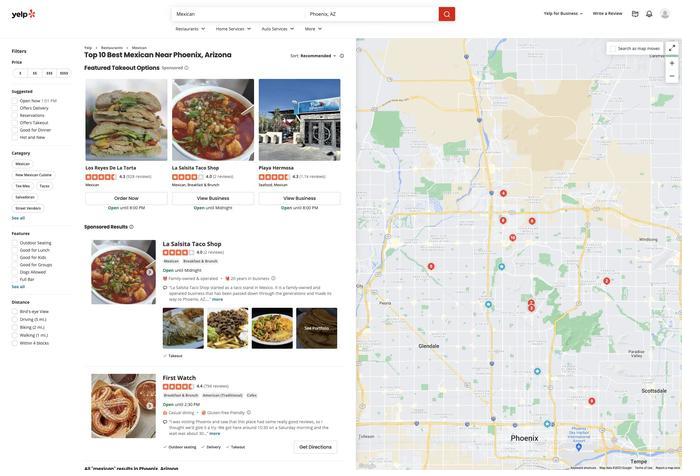 Task type: locate. For each thing, give the bounding box(es) containing it.
1 8:00 from the left
[[130, 205, 138, 211]]

breakfast & brunch
[[183, 259, 218, 264], [164, 393, 198, 398]]

1 vertical spatial more
[[209, 431, 220, 437]]

walking (1 mi.)
[[20, 333, 48, 338]]

mi.) up the '(1'
[[37, 325, 44, 331]]

2 open until 8:00 pm from the left
[[281, 205, 318, 211]]

1 16 chevron right v2 image from the left
[[94, 46, 99, 50]]

0 horizontal spatial business
[[188, 291, 205, 297]]

None field
[[177, 11, 301, 17], [310, 11, 434, 17]]

0 horizontal spatial mexican button
[[12, 160, 34, 169]]

24 chevron down v2 image inside more link
[[316, 25, 323, 32]]

$$$
[[46, 71, 52, 76]]

0 vertical spatial all
[[20, 215, 25, 221]]

new
[[36, 135, 45, 140], [16, 173, 23, 178]]

mi.) for biking (2 mi.)
[[37, 325, 44, 331]]

outdoor inside group
[[20, 240, 36, 246]]

the down "i"
[[322, 425, 329, 431]]

1 vertical spatial business
[[188, 291, 205, 297]]

breakfast & brunch button up family-owned & operated
[[182, 259, 219, 265]]

la
[[117, 165, 122, 171], [172, 165, 178, 171], [163, 240, 170, 248]]

1 view business link from the left
[[172, 192, 254, 205]]

0 horizontal spatial 16 chevron right v2 image
[[94, 46, 99, 50]]

info icon image
[[271, 276, 276, 281], [271, 276, 276, 281], [246, 411, 251, 415], [246, 411, 251, 415]]

4.3 left (1.1k
[[293, 174, 298, 180]]

zoom out image
[[669, 73, 676, 80]]

delivery down 30…" at the left bottom
[[207, 445, 221, 450]]

for for kids
[[31, 255, 37, 261]]

2 vertical spatial see
[[305, 326, 311, 331]]

1 horizontal spatial as
[[632, 46, 637, 51]]

and up 'try.'
[[212, 419, 220, 425]]

1 24 chevron down v2 image from the left
[[200, 25, 207, 32]]

1 vertical spatial map
[[668, 467, 673, 470]]

mexican button down category
[[12, 160, 34, 169]]

los reyes de la torta image
[[526, 303, 537, 315]]

good up hot
[[20, 127, 30, 133]]

2 view business from the left
[[283, 195, 316, 202]]

16 chevron down v2 image
[[332, 54, 337, 58]]

business up 'az.…"'
[[188, 291, 205, 297]]

16 info v2 image right results
[[129, 225, 134, 229]]

reviews) for los reyes de la torta
[[136, 174, 151, 180]]

©2023
[[613, 467, 622, 470]]

tex-
[[16, 184, 23, 189]]

1 offers from the top
[[20, 105, 32, 111]]

offers for offers delivery
[[20, 105, 32, 111]]

16 speech v2 image
[[163, 420, 167, 425]]

owned up generations
[[299, 285, 312, 291]]

services for auto services
[[272, 26, 287, 31]]

more down has
[[212, 297, 223, 302]]

0 vertical spatial now
[[31, 98, 40, 104]]

the down is
[[276, 291, 282, 297]]

2 vertical spatial shop
[[199, 285, 209, 291]]

in up down
[[255, 285, 258, 291]]

(2
[[213, 174, 216, 180], [204, 250, 207, 255], [33, 325, 36, 331]]

2 none field from the left
[[310, 11, 434, 17]]

group containing features
[[10, 231, 73, 290]]

services
[[229, 26, 244, 31], [272, 26, 287, 31]]

google image
[[357, 463, 377, 471]]

more down 'try.'
[[209, 431, 220, 437]]

None search field
[[172, 7, 456, 21]]

business down (1.1k
[[296, 195, 316, 202]]

see portfolio link
[[296, 308, 337, 349]]

1 horizontal spatial midnight
[[215, 205, 232, 211]]

1 vertical spatial new
[[16, 173, 23, 178]]

previous image
[[94, 269, 101, 276], [94, 403, 101, 410]]

1 horizontal spatial map
[[668, 467, 673, 470]]

sponsored for sponsored
[[162, 65, 183, 71]]

business categories element
[[171, 21, 670, 38]]

yelp link
[[84, 45, 92, 50]]

24 chevron down v2 image for restaurants
[[200, 25, 207, 32]]

view business down (1.1k
[[283, 195, 316, 202]]

1 horizontal spatial 24 chevron down v2 image
[[245, 25, 253, 32]]

see all button for features
[[12, 284, 25, 290]]

10
[[99, 50, 106, 60]]

open up 16 family owned v2 "icon"
[[163, 268, 174, 273]]

0 horizontal spatial sponsored
[[84, 224, 110, 231]]

16 chevron right v2 image
[[94, 46, 99, 50], [125, 46, 130, 50]]

cafes
[[247, 393, 257, 398]]

16 info v2 image
[[184, 66, 189, 70]]

24 chevron down v2 image for more
[[316, 25, 323, 32]]

2 4.3 from the left
[[293, 174, 298, 180]]

1 horizontal spatial business
[[253, 276, 269, 282]]

4.4 star rating image
[[163, 384, 194, 390]]

2 see all from the top
[[12, 284, 25, 290]]

1 view business from the left
[[197, 195, 229, 202]]

1 horizontal spatial view business link
[[259, 192, 341, 205]]

salvadoran
[[16, 195, 35, 200]]

1 services from the left
[[229, 26, 244, 31]]

view business link
[[172, 192, 254, 205], [259, 192, 341, 205]]

takeout down here on the left of page
[[231, 445, 245, 450]]

0 horizontal spatial view business link
[[172, 192, 254, 205]]

1 vertical spatial salsita
[[171, 240, 190, 248]]

16 info v2 image right 16 chevron down v2 icon
[[340, 54, 344, 58]]

0 vertical spatial mexican link
[[132, 45, 147, 50]]

christina o. image
[[660, 8, 670, 18]]

good up the good for kids
[[20, 248, 30, 253]]

view business link down (1.1k
[[259, 192, 341, 205]]

offers up reservations
[[20, 105, 32, 111]]

"la
[[169, 285, 175, 291]]

review
[[608, 11, 622, 16]]

option group
[[10, 300, 73, 348]]

0 horizontal spatial 16 checkmark v2 image
[[163, 354, 167, 359]]

services right home
[[229, 26, 244, 31]]

0 vertical spatial 16 info v2 image
[[340, 54, 344, 58]]

that inside "i was visiting phoenix and saw that this place had some really good reviews, so i thought we'd give it a try. we got here around 10:30 on a saturday morning and the wait was about 30…"
[[229, 419, 237, 425]]

16 casual dining v2 image
[[163, 411, 167, 416]]

for inside yelp for business button
[[554, 11, 559, 16]]

1 horizontal spatial mexican link
[[163, 259, 180, 265]]

taco
[[234, 285, 242, 291]]

open inside group
[[20, 98, 30, 104]]

0 horizontal spatial that
[[206, 291, 213, 297]]

1 vertical spatial see all button
[[12, 284, 25, 290]]

pm inside group
[[50, 98, 57, 104]]

all down full
[[20, 284, 25, 290]]

as right search
[[632, 46, 637, 51]]

business down mexican, breakfast & brunch
[[209, 195, 229, 202]]

24 chevron down v2 image inside "auto services" link
[[289, 25, 296, 32]]

1 horizontal spatial la salsita taco shop image
[[496, 261, 508, 273]]

1 good from the top
[[20, 127, 30, 133]]

services right auto
[[272, 26, 287, 31]]

breakfast for the topmost breakfast & brunch link
[[183, 259, 200, 264]]

that up 'az.…"'
[[206, 291, 213, 297]]

8:00 for now
[[130, 205, 138, 211]]

0 horizontal spatial operated
[[169, 291, 187, 297]]

group
[[666, 57, 679, 83], [10, 89, 73, 142], [11, 150, 73, 221], [10, 231, 73, 290]]

4.3 star rating image for order now
[[85, 174, 117, 180]]

business left 16 chevron down v2 image
[[560, 11, 578, 16]]

0 horizontal spatial outdoor
[[20, 240, 36, 246]]

16 family owned v2 image
[[163, 277, 167, 281]]

more for la salsita taco shop
[[212, 297, 223, 302]]

now for order
[[129, 195, 139, 202]]

terms of use
[[635, 467, 652, 470]]

$$$$ button
[[57, 69, 71, 78]]

dogs allowed
[[20, 270, 46, 275]]

open until 8:00 pm for now
[[108, 205, 145, 211]]

0 horizontal spatial open until 8:00 pm
[[108, 205, 145, 211]]

2 see all button from the top
[[12, 284, 25, 290]]

2 vertical spatial taco
[[189, 285, 198, 291]]

24 chevron down v2 image left auto
[[245, 25, 253, 32]]

services inside "link"
[[229, 26, 244, 31]]

1 vertical spatial brunch
[[205, 259, 218, 264]]

0 vertical spatial phoenix,
[[173, 50, 203, 60]]

0 vertical spatial offers
[[20, 105, 32, 111]]

user actions element
[[539, 7, 679, 43]]

casual
[[169, 410, 181, 416]]

1 see all from the top
[[12, 215, 25, 221]]

open down mexican, breakfast & brunch
[[194, 205, 205, 211]]

2 previous image from the top
[[94, 403, 101, 410]]

1 vertical spatial breakfast & brunch button
[[163, 393, 199, 399]]

until
[[120, 205, 129, 211], [206, 205, 214, 211], [293, 205, 302, 211], [175, 268, 183, 273], [175, 402, 183, 408]]

now up offers delivery
[[31, 98, 40, 104]]

good down good for lunch
[[20, 255, 30, 261]]

groups
[[38, 262, 52, 268]]

see all down full
[[12, 284, 25, 290]]

tex-mex
[[16, 184, 30, 189]]

1 vertical spatial see all
[[12, 284, 25, 290]]

8:00
[[130, 205, 138, 211], [303, 205, 311, 211]]

all
[[20, 215, 25, 221], [20, 284, 25, 290]]

0 vertical spatial outdoor
[[20, 240, 36, 246]]

4.0 up mexican, breakfast & brunch
[[206, 174, 212, 180]]

0 horizontal spatial business
[[209, 195, 229, 202]]

1 vertical spatial 16 info v2 image
[[129, 225, 134, 229]]

1 vertical spatial operated
[[169, 291, 187, 297]]

owned inside "la salsita taco shop started as a taco stand in mexico. it is a family-owned and operated business that has been passed down through the generations and made its way to phoenix, az.…"
[[299, 285, 312, 291]]

dogs
[[20, 270, 30, 275]]

home services
[[216, 26, 244, 31]]

mi.) right (5
[[39, 317, 46, 323]]

mexican, breakfast & brunch
[[172, 183, 219, 188]]

4.3 left (928
[[119, 174, 125, 180]]

so
[[316, 419, 320, 425]]

3 good from the top
[[20, 255, 30, 261]]

breakfast & brunch up family-owned & operated
[[183, 259, 218, 264]]

1 vertical spatial yelp
[[84, 45, 92, 50]]

see all for category
[[12, 215, 25, 221]]

for up the good for kids
[[31, 248, 37, 253]]

cafes link
[[246, 393, 258, 399]]

way
[[169, 297, 177, 302]]

get
[[299, 444, 308, 451]]

0 vertical spatial more link
[[212, 297, 223, 302]]

24 chevron down v2 image right more
[[316, 25, 323, 32]]

a right write
[[605, 11, 607, 16]]

24 chevron down v2 image left home
[[200, 25, 207, 32]]

keyboard shortcuts
[[571, 467, 596, 470]]

it
[[275, 285, 278, 291]]

1 horizontal spatial services
[[272, 26, 287, 31]]

it
[[204, 425, 207, 431]]

delivery down open now 1:01 pm
[[33, 105, 48, 111]]

see
[[12, 215, 19, 221], [12, 284, 19, 290], [305, 326, 311, 331]]

american
[[203, 393, 220, 398]]

24 chevron down v2 image inside the restaurants link
[[200, 25, 207, 32]]

shop inside "la salsita taco shop started as a taco stand in mexico. it is a family-owned and operated business that has been passed down through the generations and made its way to phoenix, az.…"
[[199, 285, 209, 291]]

first watch
[[163, 375, 196, 382]]

next image
[[146, 269, 153, 276]]

is
[[279, 285, 282, 291]]

0 horizontal spatial 4.3 star rating image
[[85, 174, 117, 180]]

zoom in image
[[669, 60, 676, 67]]

24 chevron down v2 image right auto services
[[289, 25, 296, 32]]

view business down mexican, breakfast & brunch
[[197, 195, 229, 202]]

1 open until 8:00 pm from the left
[[108, 205, 145, 211]]

0 horizontal spatial mexican link
[[132, 45, 147, 50]]

as
[[632, 46, 637, 51], [225, 285, 229, 291]]

24 chevron down v2 image
[[289, 25, 296, 32], [316, 25, 323, 32]]

now right order
[[129, 195, 139, 202]]

business up mexico.
[[253, 276, 269, 282]]

taco inside "la salsita taco shop started as a taco stand in mexico. it is a family-owned and operated business that has been passed down through the generations and made its way to phoenix, az.…"
[[189, 285, 198, 291]]

0 vertical spatial more
[[212, 297, 223, 302]]

yelp inside button
[[544, 11, 553, 16]]

1 horizontal spatial restaurants
[[176, 26, 199, 31]]

16 chevron right v2 image right yelp link
[[94, 46, 99, 50]]

1 vertical spatial 4.0
[[197, 250, 203, 255]]

16 checkmark v2 image up first
[[163, 354, 167, 359]]

view business for playa hermosa
[[283, 195, 316, 202]]

2 vertical spatial brunch
[[185, 393, 198, 398]]

0 vertical spatial 4.0
[[206, 174, 212, 180]]

within
[[20, 341, 32, 346]]

view down the seafood, mexican
[[283, 195, 294, 202]]

2 16 chevron right v2 image from the left
[[125, 46, 130, 50]]

biking (2 mi.)
[[20, 325, 44, 331]]

seafood,
[[259, 183, 273, 188]]

for down the good for kids
[[31, 262, 37, 268]]

takeout up the dinner
[[33, 120, 48, 126]]

mi.) right the '(1'
[[41, 333, 48, 338]]

eye
[[32, 309, 39, 315]]

4 star rating image
[[172, 174, 204, 180], [163, 250, 194, 256]]

1 horizontal spatial the
[[322, 425, 329, 431]]

1 vertical spatial breakfast & brunch
[[164, 393, 198, 398]]

1 horizontal spatial 16 checkmark v2 image
[[201, 445, 206, 450]]

try.
[[211, 425, 217, 431]]

business inside "la salsita taco shop started as a taco stand in mexico. it is a family-owned and operated business that has been passed down through the generations and made its way to phoenix, az.…"
[[188, 291, 205, 297]]

sponsored left 16 info v2 image
[[162, 65, 183, 71]]

1 24 chevron down v2 image from the left
[[289, 25, 296, 32]]

0 vertical spatial see all button
[[12, 215, 25, 221]]

breakfast & brunch link up family-owned & operated
[[182, 259, 219, 265]]

0 vertical spatial see all
[[12, 215, 25, 221]]

4 good from the top
[[20, 262, 30, 268]]

(2 up family-owned & operated
[[204, 250, 207, 255]]

mi.) for walking (1 mi.)
[[41, 333, 48, 338]]

2 4.3 star rating image from the left
[[259, 174, 290, 180]]

mexican link up options
[[132, 45, 147, 50]]

0 horizontal spatial new
[[16, 173, 23, 178]]

now inside group
[[31, 98, 40, 104]]

0 vertical spatial in
[[248, 276, 252, 282]]

all down street
[[20, 215, 25, 221]]

phoenix, right to
[[183, 297, 199, 302]]

phoenix, up 16 info v2 image
[[173, 50, 203, 60]]

0 horizontal spatial 24 chevron down v2 image
[[200, 25, 207, 32]]

open until midnight up family-
[[163, 268, 201, 273]]

outdoor for outdoor seating
[[169, 445, 183, 450]]

"la salsita taco shop started as a taco stand in mexico. it is a family-owned and operated business that has been passed down through the generations and made its way to phoenix, az.…"
[[169, 285, 332, 302]]

breakfast & brunch button up open until 2:30 pm
[[163, 393, 199, 399]]

friendly
[[230, 410, 245, 416]]

1 vertical spatial see
[[12, 284, 19, 290]]

2 24 chevron down v2 image from the left
[[245, 25, 253, 32]]

0 horizontal spatial view business
[[197, 195, 229, 202]]

home
[[216, 26, 228, 31]]

la salsita taco shop image
[[91, 240, 156, 305], [496, 261, 508, 273]]

driving
[[20, 317, 33, 323]]

none field the find
[[177, 11, 301, 17]]

yelp
[[544, 11, 553, 16], [84, 45, 92, 50]]

1 vertical spatial the
[[322, 425, 329, 431]]

option group containing distance
[[10, 300, 73, 348]]

search image
[[444, 11, 451, 18]]

1 vertical spatial that
[[229, 419, 237, 425]]

4.0 for the topmost 4 star rating image
[[206, 174, 212, 180]]

breakfast down 4.4 star rating image
[[164, 393, 181, 398]]

mi pueblo mexican food image
[[526, 216, 538, 227]]

4 star rating image up mexican, breakfast & brunch
[[172, 174, 204, 180]]

mexican link up family-
[[163, 259, 180, 265]]

16 checkmark v2 image right seating
[[201, 445, 206, 450]]

open until 8:00 pm for business
[[281, 205, 318, 211]]

0 vertical spatial la salsita taco shop link
[[172, 165, 219, 171]]

new inside button
[[16, 173, 23, 178]]

0 horizontal spatial restaurants
[[101, 45, 123, 50]]

1 horizontal spatial business
[[296, 195, 316, 202]]

1 horizontal spatial none field
[[310, 11, 434, 17]]

outdoor up good for lunch
[[20, 240, 36, 246]]

1 all from the top
[[20, 215, 25, 221]]

business inside button
[[560, 11, 578, 16]]

some
[[265, 419, 276, 425]]

and left made
[[307, 291, 314, 297]]

0 vertical spatial breakfast & brunch button
[[182, 259, 219, 265]]

first watch image
[[483, 299, 494, 311]]

20 years in business
[[231, 276, 269, 282]]

view for hermosa
[[283, 195, 294, 202]]

mexican,
[[172, 183, 187, 188]]

slideshow element
[[91, 240, 156, 305], [91, 375, 156, 439]]

2 all from the top
[[20, 284, 25, 290]]

see for features
[[12, 284, 19, 290]]

breakfast up family-owned & operated
[[183, 259, 200, 264]]

view down mexican, breakfast & brunch
[[197, 195, 208, 202]]

watch
[[177, 375, 196, 382]]

breakfast & brunch for the top the breakfast & brunch button
[[183, 259, 218, 264]]

first watch link
[[163, 375, 196, 382]]

16 gluten free v2 image
[[201, 411, 206, 416]]

$ button
[[13, 69, 27, 78]]

0 horizontal spatial midnight
[[184, 268, 201, 273]]

more link
[[300, 21, 328, 38]]

2 horizontal spatial 16 checkmark v2 image
[[225, 445, 230, 450]]

1 horizontal spatial 4.0
[[206, 174, 212, 180]]

1 horizontal spatial open until 8:00 pm
[[281, 205, 318, 211]]

24 chevron down v2 image
[[200, 25, 207, 32], [245, 25, 253, 32]]

family-
[[286, 285, 299, 291]]

view right eye
[[40, 309, 49, 315]]

1 vertical spatial offers
[[20, 120, 32, 126]]

1 4.3 star rating image from the left
[[85, 174, 117, 180]]

la salsita taco shop
[[172, 165, 219, 171], [163, 240, 221, 248]]

16 info v2 image
[[340, 54, 344, 58], [129, 225, 134, 229]]

(traditional)
[[221, 393, 242, 398]]

1 horizontal spatial 16 info v2 image
[[340, 54, 344, 58]]

2 good from the top
[[20, 248, 30, 253]]

2 24 chevron down v2 image from the left
[[316, 25, 323, 32]]

expand map image
[[669, 44, 676, 51]]

see all button down full
[[12, 284, 25, 290]]

good for good for lunch
[[20, 248, 30, 253]]

operated up to
[[169, 291, 187, 297]]

none field near
[[310, 11, 434, 17]]

1 see all button from the top
[[12, 215, 25, 221]]

breakfast right mexican,
[[188, 183, 203, 188]]

mexican button up family-
[[163, 259, 180, 265]]

more link down 'try.'
[[209, 431, 220, 437]]

on
[[269, 425, 274, 431]]

4.0 (2 reviews) for bottommost 4 star rating image
[[197, 250, 224, 255]]

breakfast
[[188, 183, 203, 188], [183, 259, 200, 264], [164, 393, 181, 398]]

2 horizontal spatial (2
[[213, 174, 216, 180]]

a right it
[[208, 425, 210, 431]]

$$
[[33, 71, 37, 76]]

restaurants inside the business categories element
[[176, 26, 199, 31]]

0 vertical spatial new
[[36, 135, 45, 140]]

1 vertical spatial breakfast
[[183, 259, 200, 264]]

0 vertical spatial see
[[12, 215, 19, 221]]

has
[[214, 291, 221, 297]]

more link down has
[[212, 297, 223, 302]]

1 horizontal spatial yelp
[[544, 11, 553, 16]]

operated up started
[[200, 276, 218, 282]]

as inside "la salsita taco shop started as a taco stand in mexico. it is a family-owned and operated business that has been passed down through the generations and made its way to phoenix, az.…"
[[225, 285, 229, 291]]

all for category
[[20, 215, 25, 221]]

good up dogs
[[20, 262, 30, 268]]

see down street
[[12, 215, 19, 221]]

1 4.3 from the left
[[119, 174, 125, 180]]

24 chevron down v2 image inside "home services" "link"
[[245, 25, 253, 32]]

the mexicano image
[[601, 276, 613, 287]]

manuel's mexican restaurant & cantina - bell rd image
[[507, 232, 519, 244]]

4.3 star rating image
[[85, 174, 117, 180], [259, 174, 290, 180]]

a
[[605, 11, 607, 16], [230, 285, 233, 291], [283, 285, 285, 291], [208, 425, 210, 431], [275, 425, 277, 431], [665, 467, 667, 470]]

2 view business link from the left
[[259, 192, 341, 205]]

30…"
[[199, 431, 208, 437]]

see all
[[12, 215, 25, 221], [12, 284, 25, 290]]

1 slideshow element from the top
[[91, 240, 156, 305]]

until for la salsita taco shop
[[206, 205, 214, 211]]

2 8:00 from the left
[[303, 205, 311, 211]]

new up tex-
[[16, 173, 23, 178]]

2 offers from the top
[[20, 120, 32, 126]]

more for first watch
[[209, 431, 220, 437]]

0 vertical spatial slideshow element
[[91, 240, 156, 305]]

Near text field
[[310, 11, 434, 17]]

1 horizontal spatial 24 chevron down v2 image
[[316, 25, 323, 32]]

1 previous image from the top
[[94, 269, 101, 276]]

owned right 16 family owned v2 "icon"
[[182, 276, 195, 282]]

first watch image
[[91, 375, 156, 439]]

0 vertical spatial that
[[206, 291, 213, 297]]

yelp for yelp link
[[84, 45, 92, 50]]

auto
[[262, 26, 271, 31]]

4.0 up family-owned & operated
[[197, 250, 203, 255]]

mexican inside "link"
[[164, 259, 179, 264]]

new down the dinner
[[36, 135, 45, 140]]

see all button for category
[[12, 215, 25, 221]]

$
[[19, 71, 21, 76]]

group containing suggested
[[10, 89, 73, 142]]

2 services from the left
[[272, 26, 287, 31]]

16 checkmark v2 image
[[163, 354, 167, 359], [201, 445, 206, 450], [225, 445, 230, 450]]

1 none field from the left
[[177, 11, 301, 17]]

24 chevron down v2 image for auto services
[[289, 25, 296, 32]]

breakfast & brunch link up open until 2:30 pm
[[163, 393, 199, 399]]

$$$ button
[[42, 69, 57, 78]]

2 slideshow element from the top
[[91, 375, 156, 439]]

brunch for bottommost breakfast & brunch link
[[185, 393, 198, 398]]

sponsored
[[162, 65, 183, 71], [84, 224, 110, 231]]

reviews,
[[299, 419, 315, 425]]

4
[[33, 341, 36, 346]]

0 horizontal spatial 16 info v2 image
[[129, 225, 134, 229]]

2 vertical spatial salsita
[[176, 285, 188, 291]]

a right on
[[275, 425, 277, 431]]

for down offers takeout
[[31, 127, 37, 133]]

as up been
[[225, 285, 229, 291]]



Task type: describe. For each thing, give the bounding box(es) containing it.
view business link for la salsita taco shop
[[172, 192, 254, 205]]

16 chevron right v2 image for restaurants
[[94, 46, 99, 50]]

playa hermosa image
[[542, 419, 553, 430]]

map for error
[[668, 467, 673, 470]]

this
[[238, 419, 245, 425]]

through
[[259, 291, 275, 297]]

16 checkmark v2 image
[[163, 445, 167, 450]]

saw
[[221, 419, 228, 425]]

cocina madrigal image
[[541, 469, 553, 471]]

until for los reyes de la torta
[[120, 205, 129, 211]]

0 horizontal spatial restaurants link
[[101, 45, 123, 50]]

full
[[20, 277, 27, 283]]

0 vertical spatial la salsita taco shop
[[172, 165, 219, 171]]

salsita inside "la salsita taco shop started as a taco stand in mexico. it is a family-owned and operated business that has been passed down through the generations and made its way to phoenix, az.…"
[[176, 285, 188, 291]]

walking
[[20, 333, 35, 338]]

the inside "i was visiting phoenix and saw that this place had some really good reviews, so i thought we'd give it a try. we got here around 10:30 on a saturday morning and the wait was about 30…"
[[322, 425, 329, 431]]

that inside "la salsita taco shop started as a taco stand in mexico. it is a family-owned and operated business that has been passed down through the generations and made its way to phoenix, az.…"
[[206, 291, 213, 297]]

good for good for groups
[[20, 262, 30, 268]]

a left "taco"
[[230, 285, 233, 291]]

takeout down the best
[[112, 64, 136, 72]]

open down the seafood, mexican
[[281, 205, 292, 211]]

good for dinner
[[20, 127, 51, 133]]

8:00 for business
[[303, 205, 311, 211]]

4.3 (928 reviews)
[[119, 174, 151, 180]]

auto services link
[[257, 21, 300, 38]]

the inside "la salsita taco shop started as a taco stand in mexico. it is a family-owned and operated business that has been passed down through the generations and made its way to phoenix, az.…"
[[276, 291, 282, 297]]

24 chevron down v2 image for home services
[[245, 25, 253, 32]]

takeout inside group
[[33, 120, 48, 126]]

best
[[107, 50, 122, 60]]

bird's-eye view
[[20, 309, 49, 315]]

within 4 blocks
[[20, 341, 49, 346]]

1 vertical spatial mexican link
[[163, 259, 180, 265]]

vendors
[[27, 206, 41, 211]]

lunch
[[38, 248, 50, 253]]

morning
[[297, 425, 313, 431]]

phoenix, inside "la salsita taco shop started as a taco stand in mexico. it is a family-owned and operated business that has been passed down through the generations and made its way to phoenix, az.…"
[[183, 297, 199, 302]]

1 vertical spatial was
[[178, 431, 186, 437]]

hot
[[20, 135, 27, 140]]

casa jalisco mexican restaurant image
[[497, 215, 509, 227]]

we
[[218, 425, 224, 431]]

0 vertical spatial midnight
[[215, 205, 232, 211]]

maria's frybread & mexican food image
[[586, 396, 598, 408]]

outdoor for outdoor seating
[[20, 240, 36, 246]]

thought
[[169, 425, 184, 431]]

0 vertical spatial 4 star rating image
[[172, 174, 204, 180]]

2:30
[[184, 402, 193, 408]]

1 vertical spatial breakfast & brunch link
[[163, 393, 199, 399]]

view business link for playa hermosa
[[259, 192, 341, 205]]

previous image for la salsita taco shop
[[94, 269, 101, 276]]

& right family-
[[196, 276, 199, 282]]

next image
[[146, 403, 153, 410]]

top
[[84, 50, 97, 60]]

0 horizontal spatial owned
[[182, 276, 195, 282]]

0 horizontal spatial la salsita taco shop image
[[91, 240, 156, 305]]

american (traditional)
[[203, 393, 242, 398]]

1 vertical spatial mexican button
[[163, 259, 180, 265]]

good for good for dinner
[[20, 127, 30, 133]]

allowed
[[31, 270, 46, 275]]

offers takeout
[[20, 120, 48, 126]]

0 vertical spatial (2
[[213, 174, 216, 180]]

tacos button
[[36, 182, 53, 191]]

los reyes de la torta image
[[526, 303, 537, 315]]

business for la salsita taco shop
[[209, 195, 229, 202]]

1 vertical spatial la salsita taco shop link
[[163, 240, 221, 248]]

Find text field
[[177, 11, 301, 17]]

mi.) for driving (5 mi.)
[[39, 317, 46, 323]]

for for dinner
[[31, 127, 37, 133]]

had
[[257, 419, 264, 425]]

4.3 star rating image for view business
[[259, 174, 290, 180]]

previous image for first watch
[[94, 403, 101, 410]]

recommended
[[301, 53, 331, 59]]

4.0 for bottommost 4 star rating image
[[197, 250, 203, 255]]

biking
[[20, 325, 32, 331]]

new mexican cuisine button
[[12, 171, 55, 180]]

of
[[644, 467, 647, 470]]

been
[[222, 291, 232, 297]]

more link for la salsita taco shop
[[212, 297, 223, 302]]

yelp for yelp for business
[[544, 11, 553, 16]]

1 horizontal spatial (2
[[204, 250, 207, 255]]

blocks
[[37, 341, 49, 346]]

sponsored for sponsored results
[[84, 224, 110, 231]]

use
[[647, 467, 652, 470]]

0 vertical spatial salsita
[[179, 165, 194, 171]]

1 vertical spatial 4 star rating image
[[163, 250, 194, 256]]

view business for la salsita taco shop
[[197, 195, 229, 202]]

free
[[221, 410, 229, 416]]

cuisine
[[39, 173, 52, 178]]

and inside group
[[28, 135, 35, 140]]

terms
[[635, 467, 643, 470]]

& right mexican,
[[204, 183, 207, 188]]

new mexican cuisine
[[16, 173, 52, 178]]

0 horizontal spatial la
[[117, 165, 122, 171]]

bar
[[28, 277, 34, 283]]

slideshow element for la
[[91, 240, 156, 305]]

good for groups
[[20, 262, 52, 268]]

write
[[593, 11, 604, 16]]

4.4 (794 reviews)
[[197, 384, 229, 389]]

0 vertical spatial delivery
[[33, 105, 48, 111]]

1 vertical spatial taco
[[192, 240, 206, 248]]

for for business
[[554, 11, 559, 16]]

see for category
[[12, 215, 19, 221]]

got
[[225, 425, 232, 431]]

(5
[[35, 317, 38, 323]]

and down so
[[314, 425, 321, 431]]

& up open until 2:30 pm
[[182, 393, 185, 398]]

yelp for business
[[544, 11, 578, 16]]

operated inside "la salsita taco shop started as a taco stand in mexico. it is a family-owned and operated business that has been passed down through the generations and made its way to phoenix, az.…"
[[169, 291, 187, 297]]

notifications image
[[646, 11, 653, 18]]

0 vertical spatial shop
[[208, 165, 219, 171]]

4.3 for order
[[119, 174, 125, 180]]

la oaxaqueña mexian food image
[[525, 298, 537, 309]]

open down order
[[108, 205, 119, 211]]

suggested
[[12, 89, 33, 94]]

view for salsita
[[197, 195, 208, 202]]

los
[[85, 165, 93, 171]]

family-
[[169, 276, 182, 282]]

recommended button
[[301, 53, 337, 59]]

gluten-free friendly
[[207, 410, 245, 416]]

home services link
[[211, 21, 257, 38]]

0 vertical spatial was
[[173, 419, 180, 425]]

reviews) for la salsita taco shop
[[218, 174, 233, 180]]

4.3 for view
[[293, 174, 298, 180]]

1 horizontal spatial operated
[[200, 276, 218, 282]]

see all for features
[[12, 284, 25, 290]]

good
[[288, 419, 298, 425]]

for for groups
[[31, 262, 37, 268]]

anaya's fresh mexican restaurant image
[[425, 261, 437, 273]]

offers for offers takeout
[[20, 120, 32, 126]]

group containing category
[[11, 150, 73, 221]]

top 10 best mexican near phoenix, arizona
[[84, 50, 232, 60]]

0 vertical spatial open until midnight
[[194, 205, 232, 211]]

american (traditional) button
[[202, 393, 243, 399]]

0 vertical spatial breakfast & brunch link
[[182, 259, 219, 265]]

10:30
[[258, 425, 268, 431]]

(1
[[36, 333, 40, 338]]

breakfast for bottommost breakfast & brunch link
[[164, 393, 181, 398]]

16 speech v2 image
[[163, 286, 167, 291]]

4.0 (2 reviews) for the topmost 4 star rating image
[[206, 174, 233, 180]]

1 vertical spatial la salsita taco shop
[[163, 240, 221, 248]]

for for lunch
[[31, 248, 37, 253]]

services for home services
[[229, 26, 244, 31]]

around
[[243, 425, 257, 431]]

1 horizontal spatial la
[[163, 240, 170, 248]]

1 horizontal spatial restaurants link
[[171, 21, 211, 38]]

get directions
[[299, 444, 332, 451]]

0 vertical spatial brunch
[[207, 183, 219, 188]]

started
[[210, 285, 224, 291]]

business for playa hermosa
[[296, 195, 316, 202]]

caliente mexican grill image
[[498, 188, 509, 200]]

seating
[[184, 445, 196, 450]]

1 vertical spatial restaurants
[[101, 45, 123, 50]]

see inside see portfolio link
[[305, 326, 311, 331]]

a right report
[[665, 467, 667, 470]]

hermosa
[[273, 165, 294, 171]]

kids
[[38, 255, 46, 261]]

all for features
[[20, 284, 25, 290]]

az.…"
[[200, 297, 211, 302]]

street
[[16, 206, 26, 211]]

place
[[246, 419, 256, 425]]

category
[[12, 150, 30, 156]]

playa hermosa
[[259, 165, 294, 171]]

moves
[[647, 46, 660, 51]]

and up made
[[313, 285, 320, 291]]

gluten-
[[207, 410, 221, 416]]

good for good for kids
[[20, 255, 30, 261]]

0 vertical spatial business
[[253, 276, 269, 282]]

brunch for the topmost breakfast & brunch link
[[205, 259, 218, 264]]

breakfast & brunch for bottom the breakfast & brunch button
[[164, 393, 198, 398]]

more link for first watch
[[209, 431, 220, 437]]

16 years in business v2 image
[[225, 277, 230, 281]]

takeout up first watch
[[169, 354, 182, 359]]

cafes button
[[246, 393, 258, 399]]

featured
[[84, 64, 111, 72]]

1 vertical spatial open until midnight
[[163, 268, 201, 273]]

order now link
[[85, 192, 167, 205]]

0 vertical spatial taco
[[195, 165, 206, 171]]

bird's-
[[20, 309, 32, 315]]

salvadoran button
[[12, 193, 38, 202]]

chantico mexican restaurant phoenix image
[[532, 366, 543, 378]]

slideshow element for first
[[91, 375, 156, 439]]

map for moves
[[638, 46, 646, 51]]

$$$$
[[60, 71, 68, 76]]

open now 1:01 pm
[[20, 98, 57, 104]]

1 horizontal spatial new
[[36, 135, 45, 140]]

1 vertical spatial shop
[[207, 240, 221, 248]]

a right is
[[283, 285, 285, 291]]

visiting
[[181, 419, 195, 425]]

projects image
[[632, 11, 639, 18]]

now for open
[[31, 98, 40, 104]]

16 chevron right v2 image for mexican
[[125, 46, 130, 50]]

until for playa hermosa
[[293, 205, 302, 211]]

reviews) for playa hermosa
[[310, 174, 325, 180]]

in inside "la salsita taco shop started as a taco stand in mexico. it is a family-owned and operated business that has been passed down through the generations and made its way to phoenix, az.…"
[[255, 285, 258, 291]]

american (traditional) link
[[202, 393, 243, 399]]

report a map error link
[[656, 467, 680, 470]]

tex-mex button
[[12, 182, 34, 191]]

de
[[109, 165, 116, 171]]

seating
[[37, 240, 51, 246]]

& up family-owned & operated
[[201, 259, 204, 264]]

2 horizontal spatial la
[[172, 165, 178, 171]]

outdoor seating
[[169, 445, 196, 450]]

open until 2:30 pm
[[163, 402, 200, 408]]

0 vertical spatial breakfast
[[188, 183, 203, 188]]

sort:
[[290, 53, 299, 59]]

full bar
[[20, 277, 34, 283]]

phoenix
[[196, 419, 211, 425]]

reservations
[[20, 113, 44, 118]]

portfolio
[[312, 326, 329, 331]]

0 horizontal spatial view
[[40, 309, 49, 315]]

hot and new
[[20, 135, 45, 140]]

price group
[[12, 59, 73, 79]]

1 vertical spatial delivery
[[207, 445, 221, 450]]

map region
[[311, 6, 682, 471]]

16 chevron down v2 image
[[579, 11, 584, 16]]

0 vertical spatial as
[[632, 46, 637, 51]]

0 horizontal spatial (2
[[33, 325, 36, 331]]

open up 16 casual dining v2 image
[[163, 402, 174, 408]]



Task type: vqa. For each thing, say whether or not it's contained in the screenshot.
seating
yes



